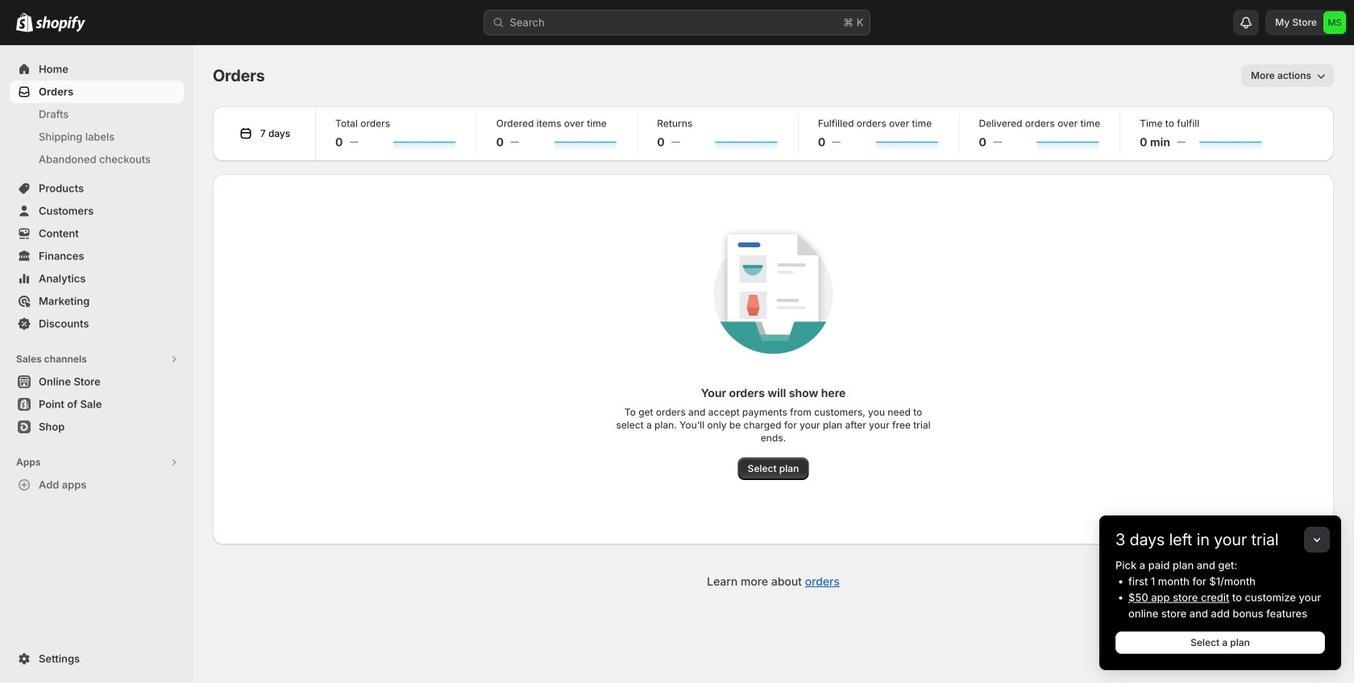 Task type: describe. For each thing, give the bounding box(es) containing it.
1 horizontal spatial shopify image
[[35, 16, 85, 32]]



Task type: vqa. For each thing, say whether or not it's contained in the screenshot.
Learn for Learn about gift card products
no



Task type: locate. For each thing, give the bounding box(es) containing it.
shopify image
[[16, 13, 33, 32], [35, 16, 85, 32]]

0 horizontal spatial shopify image
[[16, 13, 33, 32]]

my store image
[[1324, 11, 1347, 34]]



